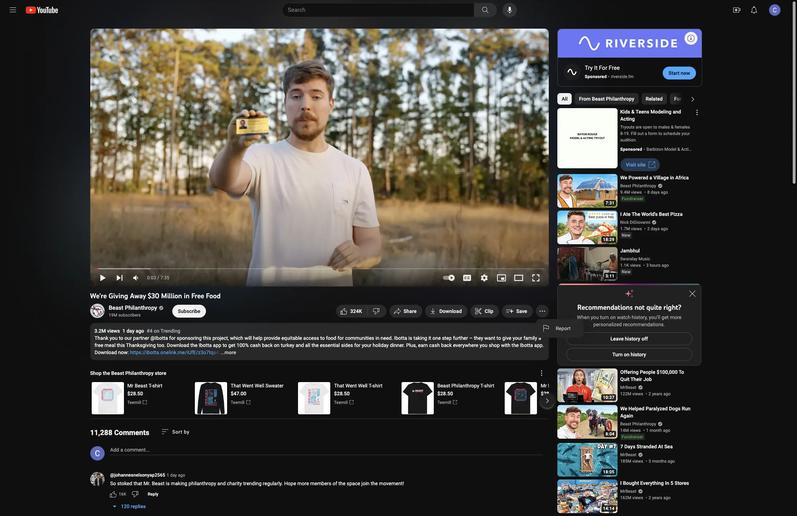 Task type: vqa. For each thing, say whether or not it's contained in the screenshot.
bottom Sad
no



Task type: locate. For each thing, give the bounding box(es) containing it.
0 horizontal spatial went
[[242, 383, 254, 389]]

beast philanthropy down powered
[[621, 184, 657, 189]]

2 horizontal spatial your
[[682, 131, 691, 136]]

3 teemill from the left
[[334, 401, 348, 406]]

2 years ago for everything
[[649, 496, 671, 501]]

$28.50 inside mr beast t-shirt $28.50 teemill
[[541, 391, 557, 397]]

2 new from the top
[[622, 270, 631, 275]]

history left off
[[626, 336, 641, 342]]

get inside the recommendations not quite right? when you turn on watch history, you'll get more personalized recommendations.
[[662, 315, 669, 321]]

ago for 185m views
[[668, 459, 676, 465]]

0 horizontal spatial back
[[262, 343, 273, 349]]

i left ate
[[621, 212, 622, 217]]

162m views
[[621, 496, 644, 501]]

mrbeast up 185m
[[621, 453, 637, 458]]

that inside that went well t-shirt $28.50
[[334, 383, 345, 389]]

2 vertical spatial &
[[678, 147, 681, 152]]

$28.50 for mr beast t-shirt $28.50 teemill
[[541, 391, 557, 397]]

0 vertical spatial download
[[440, 309, 462, 314]]

comments
[[114, 429, 149, 437]]

views right 122m on the right of page
[[633, 392, 644, 397]]

for right it on the top of the page
[[600, 65, 608, 71]]

0 vertical spatial get
[[662, 315, 669, 321]]

this up now:
[[117, 343, 125, 349]]

1 years from the top
[[653, 392, 663, 397]]

reply button
[[144, 489, 163, 501]]

and inside kids & teens modeling and acting tryouts are open to males & females 8-19. fill out a form to schedule your audition.
[[673, 109, 682, 115]]

leave history off button
[[567, 333, 693, 346]]

sponsored for riverside.fm
[[585, 74, 607, 79]]

views right 9.4m
[[632, 190, 643, 195]]

0 vertical spatial and
[[673, 109, 682, 115]]

sponsored down it on the top of the page
[[585, 74, 607, 79]]

offering people $100,000 to quit their job by mrbeast 122,030,004 views 2 years ago 10 minutes, 27 seconds element
[[621, 369, 693, 383]]

days down i ate the world's best pizza by nick digiovanni 1,790,514 views 2 days ago 18 minutes element
[[651, 227, 660, 232]]

need.
[[381, 336, 393, 341]]

views down "nick digiovanni"
[[632, 227, 643, 232]]

3:11
[[606, 274, 615, 279]]

5 teemill from the left
[[541, 401, 555, 406]]

beast
[[592, 96, 605, 102], [621, 184, 632, 189], [109, 305, 124, 312], [111, 371, 124, 377], [135, 383, 148, 389], [438, 383, 451, 389], [549, 383, 561, 389], [621, 422, 632, 427], [152, 481, 165, 487]]

shirt inside beast philanthropy t-shirt $28.50
[[485, 383, 495, 389]]

thank
[[94, 336, 108, 341]]

0 horizontal spatial free
[[191, 292, 204, 300]]

more right hope
[[298, 481, 309, 487]]

1 horizontal spatial sponsored
[[621, 147, 643, 152]]

1 vertical spatial 1
[[647, 429, 649, 434]]

1 mr from the left
[[127, 383, 134, 389]]

1 $28.50 from the left
[[127, 391, 143, 397]]

sponsored
[[585, 74, 607, 79], [621, 147, 643, 152]]

now:
[[118, 350, 129, 356]]

0 vertical spatial day
[[127, 328, 135, 334]]

0 horizontal spatial that
[[231, 383, 241, 389]]

t- inside mr beast t-shirt $28.50 teemill
[[562, 383, 566, 389]]

and left charity
[[218, 481, 226, 487]]

well
[[255, 383, 264, 389], [358, 383, 368, 389]]

1 horizontal spatial and
[[296, 343, 304, 349]]

1 went from the left
[[242, 383, 254, 389]]

mr
[[127, 383, 134, 389], [541, 383, 547, 389]]

t- inside mr beast t-shirt $28.50
[[149, 383, 153, 389]]

and down for you
[[673, 109, 682, 115]]

1 vertical spatial 3
[[351, 309, 354, 314]]

2 went from the left
[[346, 383, 357, 389]]

t- for mr beast t-shirt $28.50
[[149, 383, 153, 389]]

ago
[[661, 190, 669, 195], [661, 227, 669, 232], [662, 263, 670, 268], [136, 328, 144, 334], [664, 392, 671, 397], [664, 429, 671, 434], [668, 459, 676, 465], [178, 473, 185, 478], [664, 496, 671, 501]]

9.4m
[[621, 190, 631, 195]]

join
[[362, 481, 370, 487]]

fundraiser
[[622, 197, 644, 202], [622, 435, 644, 440]]

0 horizontal spatial and
[[218, 481, 226, 487]]

shirt inside mr beast t-shirt $28.50 teemill
[[566, 383, 576, 389]]

people
[[640, 370, 656, 376]]

1 vertical spatial more
[[298, 481, 309, 487]]

you down the now
[[683, 96, 691, 102]]

4 t- from the left
[[562, 383, 566, 389]]

the
[[632, 212, 641, 217]]

turn
[[613, 352, 623, 358]]

a inside thank you to our partner @ibotta for sponsoring this project, which will help provide equitable access to food for communities in need. ibotta is taking it one step further – they want to give your family a free meal this thanksgiving too. download the ibotta app to get 100% cash back on turkey and all the essential sides for your holiday dinner. plus, earn cash back everywhere you shop with the ibotta app. download now:
[[539, 336, 542, 341]]

your inside kids & teens modeling and acting tryouts are open to males & females 8-19. fill out a form to schedule your audition.
[[682, 131, 691, 136]]

ago down in
[[664, 496, 671, 501]]

shirt inside mr beast t-shirt $28.50
[[153, 383, 163, 389]]

turkey
[[281, 343, 294, 349]]

0 vertical spatial fundraiser
[[622, 197, 644, 202]]

2 years ago up paralyzed
[[649, 392, 671, 397]]

holiday
[[373, 343, 389, 349]]

1 month ago
[[647, 429, 671, 434]]

history down off
[[631, 352, 647, 358]]

your down the females
[[682, 131, 691, 136]]

well for sweater
[[255, 383, 264, 389]]

your down communities
[[362, 343, 372, 349]]

years down i bought everything in 5 stores by mrbeast 162,025,428 views 2 years ago 14 minutes, 14 seconds element
[[653, 496, 663, 501]]

get right "you'll"
[[662, 315, 669, 321]]

your right give
[[513, 336, 523, 341]]

teemill for that went well t-shirt $28.50
[[334, 401, 348, 406]]

mrbeast for 7 days stranded at sea
[[621, 453, 637, 458]]

0 vertical spatial history
[[626, 336, 641, 342]]

1 horizontal spatial 1
[[167, 473, 169, 478]]

for right food
[[338, 336, 344, 341]]

shirt inside that went well t-shirt $28.50
[[373, 383, 383, 389]]

fill
[[632, 131, 637, 136]]

further
[[453, 336, 468, 341]]

mr inside mr beast t-shirt $28.50 teemill
[[541, 383, 547, 389]]

views right 3.2m
[[107, 328, 120, 334]]

7:31
[[606, 201, 615, 206]]

barbizon model & acting
[[647, 147, 694, 152]]

3 mrbeast from the top
[[621, 490, 637, 495]]

we
[[621, 175, 628, 181], [621, 406, 628, 412]]

fundraiser down 14m views in the right of the page
[[622, 435, 644, 440]]

fundraiser for we helped paralyzed dogs run again
[[622, 435, 644, 440]]

1 vertical spatial beast philanthropy
[[109, 305, 157, 312]]

1 horizontal spatial more
[[671, 315, 682, 321]]

report
[[556, 326, 571, 332]]

out
[[638, 131, 644, 136]]

1 mrbeast from the top
[[621, 386, 637, 391]]

i left bought
[[621, 481, 622, 487]]

2 shirt from the left
[[373, 383, 383, 389]]

mrbeast up 122m on the right of page
[[621, 386, 637, 391]]

7:31 link
[[558, 174, 618, 209]]

a left village
[[650, 175, 653, 181]]

0 vertical spatial this
[[203, 336, 211, 341]]

a up app.
[[539, 336, 542, 341]]

we're giving away $30 million in free food
[[90, 292, 221, 300]]

1 for 1 day ago
[[123, 328, 125, 334]]

day up our
[[127, 328, 135, 334]]

122m views
[[621, 392, 644, 397]]

t- inside beast philanthropy t-shirt $28.50
[[481, 383, 485, 389]]

16k
[[119, 492, 126, 497]]

in up holiday
[[376, 336, 380, 341]]

0 vertical spatial acting
[[621, 116, 635, 122]]

2 mrbeast from the top
[[621, 453, 637, 458]]

the right shop
[[103, 371, 110, 377]]

2 2 years ago from the top
[[649, 496, 671, 501]]

ago down best
[[661, 227, 669, 232]]

2 well from the left
[[358, 383, 368, 389]]

philanthropy inside heading
[[125, 371, 154, 377]]

0 vertical spatial i
[[621, 212, 622, 217]]

0 vertical spatial is
[[409, 336, 412, 341]]

0 vertical spatial mrbeast
[[621, 386, 637, 391]]

ago for 9.4m views
[[661, 190, 669, 195]]

18 minutes, 5 seconds element
[[604, 470, 615, 475]]

1 fundraiser from the top
[[622, 197, 644, 202]]

2 vertical spatial your
[[362, 343, 372, 349]]

went inside that went well t-shirt $28.50
[[346, 383, 357, 389]]

get up ...more button
[[228, 343, 235, 349]]

1 shirt from the left
[[153, 383, 163, 389]]

download up step
[[440, 309, 462, 314]]

1 vertical spatial is
[[166, 481, 170, 487]]

$28.50 for beast philanthropy t-shirt $28.50
[[438, 391, 453, 397]]

0 horizontal spatial cash
[[250, 343, 261, 349]]

recommendations.
[[624, 322, 666, 328]]

0 horizontal spatial get
[[228, 343, 235, 349]]

2 teemill from the left
[[231, 401, 245, 406]]

is inside @johannesnelsonyap2565 1 day ago so stoked that mr. beast is making philanthropy and charity trending regularly. hope more members of the space join the movement!
[[166, 481, 170, 487]]

that for that went well t-shirt
[[334, 383, 345, 389]]

try
[[585, 65, 593, 71]]

thanksgiving
[[126, 343, 156, 349]]

the down sponsoring at the left bottom
[[190, 343, 197, 349]]

0 vertical spatial beast philanthropy
[[621, 184, 657, 189]]

1 vertical spatial new
[[622, 270, 631, 275]]

1 that from the left
[[231, 383, 241, 389]]

2 down digiovanni
[[648, 227, 650, 232]]

2 horizontal spatial and
[[673, 109, 682, 115]]

2 for 122m views
[[649, 392, 652, 397]]

the
[[190, 343, 197, 349], [312, 343, 319, 349], [512, 343, 519, 349], [103, 371, 110, 377], [339, 481, 346, 487], [371, 481, 378, 487]]

add
[[110, 448, 119, 453]]

for down trending
[[169, 336, 176, 341]]

2 vertical spatial download
[[94, 350, 117, 356]]

0 vertical spatial 1
[[123, 328, 125, 334]]

1 vertical spatial history
[[631, 352, 647, 358]]

ago right months
[[668, 459, 676, 465]]

1 back from the left
[[262, 343, 273, 349]]

mr inside mr beast t-shirt $28.50
[[127, 383, 134, 389]]

free left food
[[191, 292, 204, 300]]

christina overa image
[[90, 447, 105, 461]]

again
[[621, 414, 634, 419]]

ago up making
[[178, 473, 185, 478]]

2 days from the top
[[651, 227, 660, 232]]

1 vertical spatial 2 years ago
[[649, 496, 671, 501]]

Search text field
[[288, 5, 473, 15]]

we left powered
[[621, 175, 628, 181]]

mr for mr beast t-shirt $28.50 teemill
[[541, 383, 547, 389]]

more inside @johannesnelsonyap2565 1 day ago so stoked that mr. beast is making philanthropy and charity trending regularly. hope more members of the space join the movement!
[[298, 481, 309, 487]]

1 horizontal spatial day
[[170, 473, 177, 478]]

swaralay music
[[621, 257, 651, 262]]

more inside the recommendations not quite right? when you turn on watch history, you'll get more personalized recommendations.
[[671, 315, 682, 321]]

1 vertical spatial get
[[228, 343, 235, 349]]

we helped paralyzed dogs run again
[[621, 406, 691, 419]]

ago for 1.1k views
[[662, 263, 670, 268]]

0 horizontal spatial sponsored
[[585, 74, 607, 79]]

fundraiser down 9.4m views
[[622, 197, 644, 202]]

2 fundraiser from the top
[[622, 435, 644, 440]]

more down right?
[[671, 315, 682, 321]]

autoplay is on image
[[442, 276, 455, 281]]

to left give
[[497, 336, 501, 341]]

1 horizontal spatial mr
[[541, 383, 547, 389]]

views right 185m
[[633, 459, 644, 465]]

and left all
[[296, 343, 304, 349]]

1 horizontal spatial went
[[346, 383, 357, 389]]

1 vertical spatial we
[[621, 406, 628, 412]]

share button
[[390, 305, 423, 318]]

2 vertical spatial mrbeast
[[621, 490, 637, 495]]

views for 185m views
[[633, 459, 644, 465]]

4 teemill from the left
[[438, 401, 452, 406]]

ibotta left app
[[199, 343, 212, 349]]

well inside that went well t-shirt $28.50
[[358, 383, 368, 389]]

days for village
[[651, 190, 660, 195]]

3 shirt from the left
[[485, 383, 495, 389]]

on inside thank you to our partner @ibotta for sponsoring this project, which will help provide equitable access to food for communities in need. ibotta is taking it one step further – they want to give your family a free meal this thanksgiving too. download the ibotta app to get 100% cash back on turkey and all the essential sides for your holiday dinner. plus, earn cash back everywhere you shop with the ibotta app. download now:
[[274, 343, 280, 349]]

3 for 3 2 4 k
[[351, 309, 354, 314]]

you left turn
[[591, 315, 599, 321]]

days right 8
[[651, 190, 660, 195]]

ago up partner
[[136, 328, 144, 334]]

sort
[[172, 429, 183, 435]]

2 $28.50 from the left
[[334, 391, 350, 397]]

0 vertical spatial your
[[682, 131, 691, 136]]

the right with
[[512, 343, 519, 349]]

$28.50 inside beast philanthropy t-shirt $28.50
[[438, 391, 453, 397]]

i for i bought everything in 5 stores
[[621, 481, 622, 487]]

day up making
[[170, 473, 177, 478]]

one
[[433, 336, 441, 341]]

views for 9.4m views
[[632, 190, 643, 195]]

$28.50 inside mr beast t-shirt $28.50
[[127, 391, 143, 397]]

essential
[[320, 343, 340, 349]]

is left making
[[166, 481, 170, 487]]

dinner.
[[390, 343, 405, 349]]

comment...
[[124, 448, 150, 453]]

1 horizontal spatial get
[[662, 315, 669, 321]]

2 left k
[[354, 309, 356, 314]]

Download text field
[[440, 309, 462, 314]]

0 horizontal spatial for
[[600, 65, 608, 71]]

1 t- from the left
[[149, 383, 153, 389]]

download down meal
[[94, 350, 117, 356]]

well inside "that went well sweater $47.00"
[[255, 383, 264, 389]]

charity
[[227, 481, 242, 487]]

on right #4 at the bottom left
[[154, 328, 160, 334]]

Save text field
[[517, 309, 528, 314]]

1 vertical spatial i
[[621, 481, 622, 487]]

i ate the world's best pizza
[[621, 212, 683, 217]]

beast inside beast philanthropy t-shirt $28.50
[[438, 383, 451, 389]]

14m views
[[621, 429, 641, 434]]

3 left "4"
[[351, 309, 354, 314]]

0 horizontal spatial &
[[632, 109, 635, 115]]

2 down job
[[649, 392, 652, 397]]

1 horizontal spatial cash
[[429, 343, 440, 349]]

jambhul by swaralay music 1,171 views 3 hours ago 3 minutes, 11 seconds element
[[621, 248, 693, 255]]

2 vertical spatial 3
[[649, 459, 652, 465]]

1 we from the top
[[621, 175, 628, 181]]

sponsored down audition.
[[621, 147, 643, 152]]

ago up dogs
[[664, 392, 671, 397]]

1 horizontal spatial well
[[358, 383, 368, 389]]

africa
[[676, 175, 690, 181]]

paralyzed
[[646, 406, 668, 412]]

1 2 years ago from the top
[[649, 392, 671, 397]]

we inside we helped paralyzed dogs run again
[[621, 406, 628, 412]]

2 mr from the left
[[541, 383, 547, 389]]

back
[[262, 343, 273, 349], [441, 343, 452, 349]]

2
[[648, 227, 650, 232], [354, 309, 356, 314], [649, 392, 652, 397], [649, 496, 652, 501]]

0 vertical spatial new
[[622, 233, 631, 238]]

t- for mr beast t-shirt $28.50 teemill
[[562, 383, 566, 389]]

free up riverside.fm
[[609, 65, 620, 71]]

3 for 3 months ago
[[649, 459, 652, 465]]

1 horizontal spatial is
[[409, 336, 412, 341]]

2 we from the top
[[621, 406, 628, 412]]

went inside "that went well sweater $47.00"
[[242, 383, 254, 389]]

1 vertical spatial day
[[170, 473, 177, 478]]

0 vertical spatial 2 years ago
[[649, 392, 671, 397]]

provide
[[264, 336, 280, 341]]

i for i ate the world's best pizza
[[621, 212, 622, 217]]

model
[[665, 147, 677, 152]]

acting right model in the right of the page
[[682, 147, 694, 152]]

turn on history
[[613, 352, 647, 358]]

that inside "that went well sweater $47.00"
[[231, 383, 241, 389]]

3 months ago
[[649, 459, 676, 465]]

0 vertical spatial more
[[671, 315, 682, 321]]

1 horizontal spatial &
[[672, 125, 674, 130]]

2 vertical spatial in
[[376, 336, 380, 341]]

everything
[[641, 481, 664, 487]]

1 horizontal spatial free
[[609, 65, 620, 71]]

cash down help
[[250, 343, 261, 349]]

19m
[[109, 313, 117, 318]]

2 that from the left
[[334, 383, 345, 389]]

3 t- from the left
[[481, 383, 485, 389]]

ago down village
[[661, 190, 669, 195]]

new for jambhul
[[622, 270, 631, 275]]

1 horizontal spatial that
[[334, 383, 345, 389]]

3 $28.50 from the left
[[438, 391, 453, 397]]

back down step
[[441, 343, 452, 349]]

1 horizontal spatial for
[[675, 96, 682, 102]]

stoked
[[117, 481, 132, 487]]

beast philanthropy for we powered a village in africa
[[621, 184, 657, 189]]

ago for 162m views
[[664, 496, 671, 501]]

views down swaralay music
[[631, 263, 641, 268]]

day
[[127, 328, 135, 334], [170, 473, 177, 478]]

2 horizontal spatial in
[[671, 175, 675, 181]]

1 teemill from the left
[[127, 401, 141, 406]]

0 vertical spatial days
[[651, 190, 660, 195]]

3 for 3 hours ago
[[647, 263, 649, 268]]

back down provide
[[262, 343, 273, 349]]

Reply text field
[[148, 492, 159, 497]]

we for we helped paralyzed dogs run again
[[621, 406, 628, 412]]

history,
[[632, 315, 648, 321]]

we for we powered a village in africa
[[621, 175, 628, 181]]

beast inside @johannesnelsonyap2565 1 day ago so stoked that mr. beast is making philanthropy and charity trending regularly. hope more members of the space join the movement!
[[152, 481, 165, 487]]

1.7m views
[[621, 227, 643, 232]]

acting down kids
[[621, 116, 635, 122]]

3 minutes, 11 seconds element
[[606, 274, 615, 279]]

0 vertical spatial &
[[632, 109, 635, 115]]

2 for 162m views
[[649, 496, 652, 501]]

Share text field
[[404, 309, 417, 314]]

$28.50 inside that went well t-shirt $28.50
[[334, 391, 350, 397]]

tab list
[[558, 91, 751, 108]]

1 vertical spatial years
[[653, 496, 663, 501]]

1 vertical spatial acting
[[682, 147, 694, 152]]

2 t- from the left
[[369, 383, 373, 389]]

&
[[632, 109, 635, 115], [672, 125, 674, 130], [678, 147, 681, 152]]

views for 122m views
[[633, 392, 644, 397]]

views right 162m
[[633, 496, 644, 501]]

2 cash from the left
[[429, 343, 440, 349]]

2 vertical spatial beast philanthropy
[[621, 422, 657, 427]]

stores
[[675, 481, 690, 487]]

0 horizontal spatial is
[[166, 481, 170, 487]]

leave history off
[[611, 336, 649, 342]]

8 minutes, 4 seconds element
[[606, 432, 615, 437]]

2 years from the top
[[653, 496, 663, 501]]

1 i from the top
[[621, 212, 622, 217]]

views for 162m views
[[633, 496, 644, 501]]

0 horizontal spatial more
[[298, 481, 309, 487]]

to right app
[[223, 343, 227, 349]]

None search field
[[269, 3, 499, 17]]

4 shirt from the left
[[566, 383, 576, 389]]

on down provide
[[274, 343, 280, 349]]

beast philanthropy up 14m views in the right of the page
[[621, 422, 657, 427]]

Turn on history text field
[[613, 352, 647, 358]]

ibotta down family
[[520, 343, 533, 349]]

and inside @johannesnelsonyap2565 1 day ago so stoked that mr. beast is making philanthropy and charity trending regularly. hope more members of the space join the movement!
[[218, 481, 226, 487]]

in right million
[[184, 292, 190, 300]]

mrbeast up 162m
[[621, 490, 637, 495]]

1 vertical spatial &
[[672, 125, 674, 130]]

in left africa
[[671, 175, 675, 181]]

2 years ago down i bought everything in 5 stores by mrbeast 162,025,428 views 2 years ago 14 minutes, 14 seconds element
[[649, 496, 671, 501]]

7 days stranded at sea by mrbeast 185,987,974 views 3 months ago 18 minutes element
[[621, 444, 693, 451]]

taking
[[414, 336, 427, 341]]

1 horizontal spatial download
[[167, 343, 189, 349]]

0 vertical spatial years
[[653, 392, 663, 397]]

1 horizontal spatial in
[[376, 336, 380, 341]]

years
[[653, 392, 663, 397], [653, 496, 663, 501]]

0 vertical spatial we
[[621, 175, 628, 181]]

years up paralyzed
[[653, 392, 663, 397]]

1 horizontal spatial back
[[441, 343, 452, 349]]

3 left months
[[649, 459, 652, 465]]

10 minutes, 27 seconds element
[[604, 396, 615, 401]]

2 down everything
[[649, 496, 652, 501]]

teemill for that went well sweater $47.00
[[231, 401, 245, 406]]

ago right month
[[664, 429, 671, 434]]

1 vertical spatial days
[[651, 227, 660, 232]]

cash down "one" at the right bottom of the page
[[429, 343, 440, 349]]

4 $28.50 from the left
[[541, 391, 557, 397]]

sweater
[[266, 383, 284, 389]]

a right out
[[645, 131, 648, 136]]

all
[[562, 96, 568, 102]]

avatar image image
[[770, 4, 781, 16]]

months
[[653, 459, 667, 465]]

2 horizontal spatial 1
[[647, 429, 649, 434]]

is up plus,
[[409, 336, 412, 341]]

1 vertical spatial for
[[675, 96, 682, 102]]

1 well from the left
[[255, 383, 264, 389]]

for down communities
[[354, 343, 361, 349]]

we up again
[[621, 406, 628, 412]]

more
[[671, 315, 682, 321], [298, 481, 309, 487]]

1 for 1 month ago
[[647, 429, 649, 434]]

2 i from the top
[[621, 481, 622, 487]]

& up schedule
[[672, 125, 674, 130]]

0 vertical spatial sponsored
[[585, 74, 607, 79]]

& right kids
[[632, 109, 635, 115]]

3.2m
[[94, 328, 106, 334]]

on right turn
[[611, 315, 616, 321]]

equitable
[[282, 336, 302, 341]]

views for 14m views
[[631, 429, 641, 434]]

1 vertical spatial and
[[296, 343, 304, 349]]

kids & teens modeling and acting tryouts are open to males & females 8-19. fill out a form to schedule your audition.
[[621, 109, 691, 143]]

1 vertical spatial fundraiser
[[622, 435, 644, 440]]

1 vertical spatial your
[[513, 336, 523, 341]]

views right 14m
[[631, 429, 641, 434]]

1 days from the top
[[651, 190, 660, 195]]

1 new from the top
[[622, 233, 631, 238]]

a inside kids & teens modeling and acting tryouts are open to males & females 8-19. fill out a form to schedule your audition.
[[645, 131, 648, 136]]

get inside thank you to our partner @ibotta for sponsoring this project, which will help provide equitable access to food for communities in need. ibotta is taking it one step further – they want to give your family a free meal this thanksgiving too. download the ibotta app to get 100% cash back on turkey and all the essential sides for your holiday dinner. plus, earn cash back everywhere you shop with the ibotta app. download now:
[[228, 343, 235, 349]]

1 horizontal spatial for
[[338, 336, 344, 341]]

2 horizontal spatial download
[[440, 309, 462, 314]]

11,288
[[90, 429, 113, 437]]

0 horizontal spatial in
[[184, 292, 190, 300]]

you down the they
[[480, 343, 488, 349]]

on inside the recommendations not quite right? when you turn on watch history, you'll get more personalized recommendations.
[[611, 315, 616, 321]]

2 vertical spatial 1
[[167, 473, 169, 478]]

1.1k views
[[621, 263, 641, 268]]

ago for 14m views
[[664, 429, 671, 434]]

18 minutes, 29 seconds element
[[604, 238, 615, 243]]

1 vertical spatial mrbeast
[[621, 453, 637, 458]]



Task type: describe. For each thing, give the bounding box(es) containing it.
1 vertical spatial in
[[184, 292, 190, 300]]

in inside thank you to our partner @ibotta for sponsoring this project, which will help provide equitable access to food for communities in need. ibotta is taking it one step further – they want to give your family a free meal this thanksgiving too. download the ibotta app to get 100% cash back on turkey and all the essential sides for your holiday dinner. plus, earn cash back everywhere you shop with the ibotta app. download now:
[[376, 336, 380, 341]]

space
[[347, 481, 361, 487]]

you'll
[[650, 315, 661, 321]]

sides
[[341, 343, 353, 349]]

teemill for beast philanthropy t-shirt $28.50
[[438, 401, 452, 406]]

tab list containing all
[[558, 91, 751, 108]]

you up meal
[[110, 336, 118, 341]]

is inside thank you to our partner @ibotta for sponsoring this project, which will help provide equitable access to food for communities in need. ibotta is taking it one step further – they want to give your family a free meal this thanksgiving too. download the ibotta app to get 100% cash back on turkey and all the essential sides for your holiday dinner. plus, earn cash back everywhere you shop with the ibotta app. download now:
[[409, 336, 412, 341]]

that went well sweater $47.00
[[231, 383, 284, 397]]

2 horizontal spatial &
[[678, 147, 681, 152]]

0 vertical spatial for
[[600, 65, 608, 71]]

views for 1.7m views
[[632, 227, 643, 232]]

well for t-
[[358, 383, 368, 389]]

sea
[[665, 444, 673, 450]]

shirt for mr beast t-shirt $28.50
[[153, 383, 163, 389]]

k
[[359, 309, 362, 314]]

off
[[642, 336, 649, 342]]

162m
[[621, 496, 632, 501]]

music
[[639, 257, 651, 262]]

1 cash from the left
[[250, 343, 261, 349]]

visit site button
[[621, 159, 661, 172]]

leave
[[611, 336, 624, 342]]

sponsored for barbizon model & acting
[[621, 147, 643, 152]]

philanthropy
[[189, 481, 216, 487]]

mr for mr beast t-shirt $28.50
[[127, 383, 134, 389]]

Visit site text field
[[627, 162, 646, 168]]

from
[[579, 96, 591, 102]]

to up form
[[654, 125, 658, 130]]

ago inside @johannesnelsonyap2565 1 day ago so stoked that mr. beast is making philanthropy and charity trending regularly. hope more members of the space join the movement!
[[178, 473, 185, 478]]

Clip text field
[[485, 309, 494, 314]]

away
[[130, 292, 146, 300]]

mr beast t-shirt $28.50 teemill
[[541, 383, 576, 406]]

views for 3.2m views
[[107, 328, 120, 334]]

swaralay
[[621, 257, 638, 262]]

i bought everything in 5 stores by mrbeast 162,025,428 views 2 years ago 14 minutes, 14 seconds element
[[621, 480, 693, 487]]

download inside button
[[440, 309, 462, 314]]

ago for 122m views
[[664, 392, 671, 397]]

to
[[679, 370, 685, 376]]

to left food
[[320, 336, 325, 341]]

1 vertical spatial free
[[191, 292, 204, 300]]

teemill inside mr beast t-shirt $28.50 teemill
[[541, 401, 555, 406]]

$28.50 for mr beast t-shirt $28.50
[[127, 391, 143, 397]]

best
[[660, 212, 670, 217]]

@johannesnelsonyap2565
[[110, 473, 165, 478]]

days for world's
[[651, 227, 660, 232]]

mrbeast for i bought everything in 5 stores
[[621, 490, 637, 495]]

Subscribe text field
[[178, 309, 201, 314]]

we powered a village in africa by beast philanthropy 9,472,829 views 8 days ago 7 minutes, 31 seconds element
[[621, 174, 693, 182]]

2 horizontal spatial for
[[354, 343, 361, 349]]

new for i ate the world's best pizza
[[622, 233, 631, 238]]

and inside thank you to our partner @ibotta for sponsoring this project, which will help provide equitable access to food for communities in need. ibotta is taking it one step further – they want to give your family a free meal this thanksgiving too. download the ibotta app to get 100% cash back on turkey and all the essential sides for your holiday dinner. plus, earn cash back everywhere you shop with the ibotta app. download now:
[[296, 343, 304, 349]]

Add a comment... text field
[[110, 448, 150, 453]]

@ibotta
[[150, 336, 168, 341]]

the inside heading
[[103, 371, 110, 377]]

14 minutes, 14 seconds element
[[604, 507, 615, 512]]

to left our
[[119, 336, 123, 341]]

1 inside @johannesnelsonyap2565 1 day ago so stoked that mr. beast is making philanthropy and charity trending regularly. hope more members of the space join the movement!
[[167, 473, 169, 478]]

Leave history off text field
[[611, 336, 649, 342]]

i ate the world's best pizza by nick digiovanni 1,790,514 views 2 days ago 18 minutes element
[[621, 211, 693, 218]]

t- inside that went well t-shirt $28.50
[[369, 383, 373, 389]]

1 day ago link
[[167, 473, 185, 479]]

shop the beast philanthropy store heading
[[90, 370, 166, 377]]

you inside tab list
[[683, 96, 691, 102]]

app.
[[535, 343, 544, 349]]

jambhul
[[621, 248, 640, 254]]

mrbeast for offering people $100,000 to quit their job
[[621, 386, 637, 391]]

youtube video player element
[[90, 29, 549, 287]]

month
[[650, 429, 663, 434]]

2 years ago for $100,000
[[649, 392, 671, 397]]

beast inside heading
[[111, 371, 124, 377]]

males
[[659, 125, 671, 130]]

philanthropy inside beast philanthropy t-shirt $28.50
[[452, 383, 480, 389]]

the right all
[[312, 343, 319, 349]]

modeling
[[651, 109, 672, 115]]

shirt for mr beast t-shirt $28.50 teemill
[[566, 383, 576, 389]]

that went well t-shirt $28.50
[[334, 383, 383, 397]]

acting inside kids & teens modeling and acting tryouts are open to males & females 8-19. fill out a form to schedule your audition.
[[621, 116, 635, 122]]

helped
[[629, 406, 645, 412]]

dogs
[[670, 406, 681, 412]]

which
[[230, 336, 243, 341]]

fundraiser for we powered a village in africa
[[622, 197, 644, 202]]

beast philanthropy t-shirt $28.50
[[438, 383, 495, 397]]

everywhere
[[453, 343, 479, 349]]

19 million subscribers element
[[109, 312, 162, 319]]

the right "of"
[[339, 481, 346, 487]]

females
[[675, 125, 691, 130]]

will
[[245, 336, 252, 341]]

we helped paralyzed dogs run again by beast philanthropy 14,620,936 views 1 month ago 8 minutes, 4 seconds element
[[621, 406, 693, 420]]

1.7m
[[621, 227, 631, 232]]

0 horizontal spatial this
[[117, 343, 125, 349]]

philanthropy inside tab list
[[606, 96, 635, 102]]

8
[[648, 190, 650, 195]]

hope
[[285, 481, 296, 487]]

not
[[635, 304, 645, 312]]

beast inside mr beast t-shirt $28.50 teemill
[[549, 383, 561, 389]]

went for $28.50
[[346, 383, 357, 389]]

shop
[[90, 371, 102, 377]]

on inside button
[[624, 352, 630, 358]]

sponsoring
[[177, 336, 202, 341]]

0 horizontal spatial for
[[169, 336, 176, 341]]

of
[[333, 481, 338, 487]]

years for everything
[[653, 496, 663, 501]]

went for $47.00
[[242, 383, 254, 389]]

8:04 link
[[558, 406, 618, 440]]

0 vertical spatial in
[[671, 175, 675, 181]]

subscribers
[[118, 313, 141, 318]]

save
[[517, 309, 528, 314]]

7 minutes, 31 seconds element
[[606, 201, 615, 206]]

years for $100,000
[[653, 392, 663, 397]]

reply
[[148, 492, 159, 497]]

https://ibotta.onelink.me/iufe/z3o7tqs4
[[130, 350, 219, 356]]

with
[[501, 343, 511, 349]]

are
[[636, 125, 642, 130]]

shop
[[489, 343, 500, 349]]

seek slider slider
[[94, 264, 545, 271]]

2 horizontal spatial ibotta
[[520, 343, 533, 349]]

2 for 1.7m views
[[648, 227, 650, 232]]

right?
[[664, 304, 682, 312]]

beast inside mr beast t-shirt $28.50
[[135, 383, 148, 389]]

it
[[595, 65, 598, 71]]

0 horizontal spatial ibotta
[[199, 343, 212, 349]]

making
[[171, 481, 188, 487]]

18:05
[[604, 470, 615, 475]]

1 horizontal spatial ibotta
[[394, 336, 407, 341]]

trending
[[243, 481, 262, 487]]

from beast philanthropy
[[579, 96, 635, 102]]

beast inside tab list
[[592, 96, 605, 102]]

a inside we powered a village in africa by beast philanthropy 9,472,829 views 8 days ago 7 minutes, 31 seconds element
[[650, 175, 653, 181]]

sort by button
[[161, 428, 190, 437]]

a right add on the bottom
[[120, 448, 123, 453]]

food
[[326, 336, 336, 341]]

ago for 1.7m views
[[661, 227, 669, 232]]

16k likes element
[[119, 492, 126, 498]]

0 vertical spatial free
[[609, 65, 620, 71]]

you inside the recommendations not quite right? when you turn on watch history, you'll get more personalized recommendations.
[[591, 315, 599, 321]]

3 2 4 k
[[351, 309, 362, 314]]

regularly.
[[263, 481, 283, 487]]

1 vertical spatial download
[[167, 343, 189, 349]]

food
[[206, 292, 221, 300]]

@johannesnelsonyap2565 link
[[110, 473, 165, 480]]

@johannesnelsonyap2565 1 day ago so stoked that mr. beast is making philanthropy and charity trending regularly. hope more members of the space join the movement!
[[110, 473, 404, 487]]

nick
[[621, 220, 629, 225]]

t- for beast philanthropy t-shirt $28.50
[[481, 383, 485, 389]]

teemill for mr beast t-shirt $28.50
[[127, 401, 141, 406]]

teens
[[636, 109, 650, 115]]

shirt for beast philanthropy t-shirt $28.50
[[485, 383, 495, 389]]

clip
[[485, 309, 494, 314]]

$100,000
[[657, 370, 678, 376]]

day inside @johannesnelsonyap2565 1 day ago so stoked that mr. beast is making philanthropy and charity trending regularly. hope more members of the space join the movement!
[[170, 473, 177, 478]]

ate
[[624, 212, 631, 217]]

quit
[[621, 377, 630, 383]]

site
[[638, 162, 646, 168]]

visit
[[627, 162, 637, 168]]

1 horizontal spatial acting
[[682, 147, 694, 152]]

start now
[[669, 70, 691, 76]]

18:29 link
[[558, 211, 618, 245]]

want
[[485, 336, 496, 341]]

that for that went well sweater
[[231, 383, 241, 389]]

@johannesnelsonyap2565 image
[[90, 473, 105, 487]]

1 horizontal spatial this
[[203, 336, 211, 341]]

0:03 / 7:35
[[147, 275, 170, 281]]

3:11 link
[[558, 248, 618, 282]]

hours
[[650, 263, 661, 268]]

views for 1.1k views
[[631, 263, 641, 268]]

11,288 comments
[[90, 429, 149, 437]]

0 horizontal spatial download
[[94, 350, 117, 356]]

report option
[[536, 322, 584, 335]]

turn
[[601, 315, 610, 321]]

to down males
[[659, 131, 663, 136]]

$30
[[148, 292, 159, 300]]

Start now text field
[[669, 70, 691, 76]]

2 back from the left
[[441, 343, 452, 349]]

0 horizontal spatial your
[[362, 343, 372, 349]]

beast philanthropy for we helped paralyzed dogs run again
[[621, 422, 657, 427]]

the right the join
[[371, 481, 378, 487]]

at
[[659, 444, 664, 450]]

run
[[682, 406, 691, 412]]

$47.00
[[231, 391, 247, 397]]



